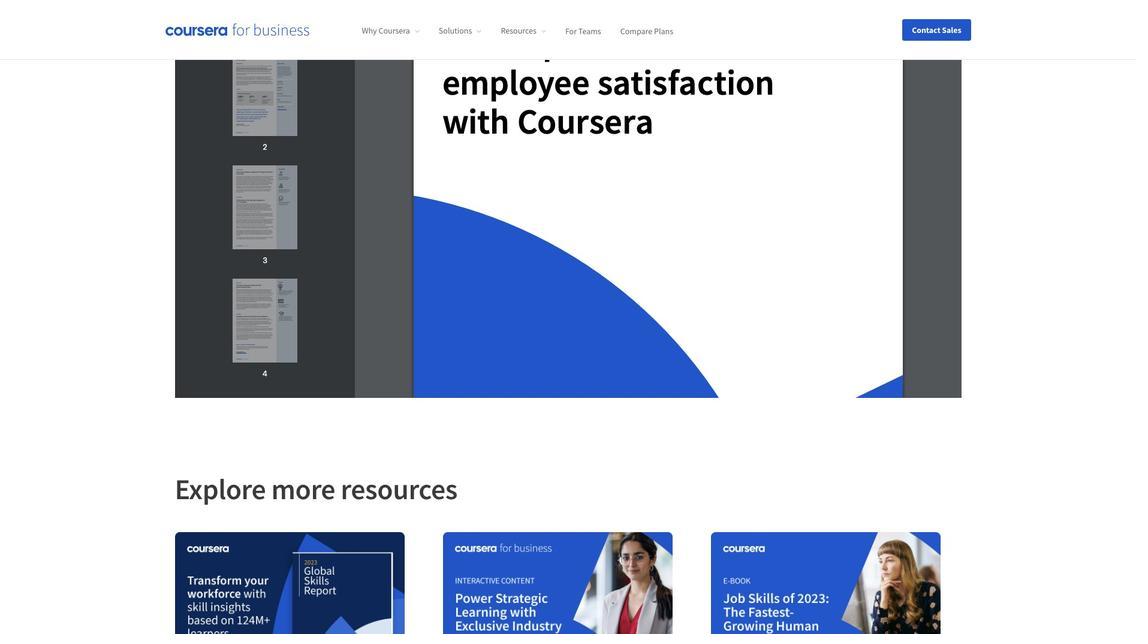 Task type: locate. For each thing, give the bounding box(es) containing it.
job skills 2023 image
[[711, 533, 941, 635]]

more
[[271, 472, 335, 508]]

for
[[566, 25, 577, 36]]

plans
[[654, 25, 674, 36]]

for teams link
[[566, 25, 601, 36]]

contact
[[913, 24, 941, 35]]

solutions link
[[439, 25, 482, 36]]

solutions
[[439, 25, 472, 36]]

explore
[[175, 472, 266, 508]]

coursera for business image
[[165, 24, 309, 36]]

teams
[[579, 25, 601, 36]]

for teams
[[566, 25, 601, 36]]

resources
[[341, 472, 458, 508]]

compare
[[621, 25, 653, 36]]

why coursera link
[[362, 25, 420, 36]]

contact sales
[[913, 24, 962, 35]]

sales
[[943, 24, 962, 35]]



Task type: vqa. For each thing, say whether or not it's contained in the screenshot.
at in "learning isn't just about being better at your job: it's so much more than that. coursera allows me to learn without limits."
no



Task type: describe. For each thing, give the bounding box(es) containing it.
compare plans link
[[621, 25, 674, 36]]

gsr tile image
[[175, 533, 405, 635]]

compare plans
[[621, 25, 674, 36]]

sos tile image
[[443, 533, 673, 635]]

contact sales button
[[903, 19, 971, 40]]

explore more resources
[[175, 472, 458, 508]]

coursera
[[379, 25, 410, 36]]

why
[[362, 25, 377, 36]]

resources
[[501, 25, 537, 36]]

why coursera
[[362, 25, 410, 36]]

resources link
[[501, 25, 546, 36]]



